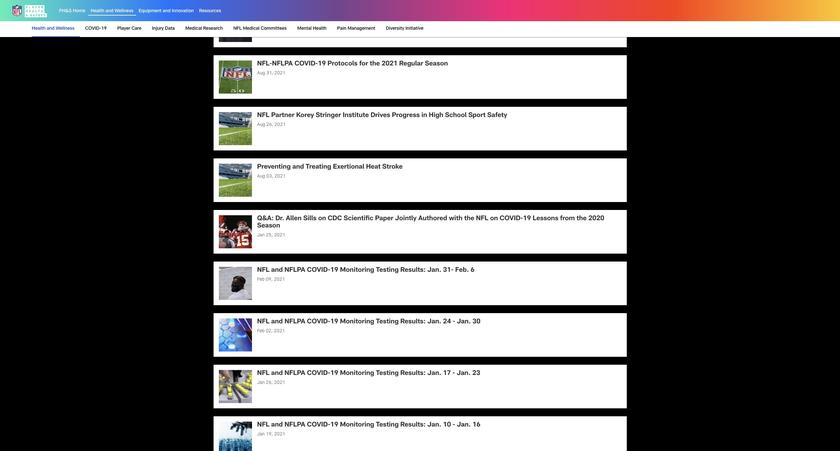 Task type: locate. For each thing, give the bounding box(es) containing it.
feb left 09,
[[257, 278, 265, 282]]

aug for nfl
[[257, 123, 265, 127]]

care
[[132, 26, 141, 31]]

player
[[117, 26, 130, 31]]

sep
[[257, 19, 265, 24]]

jan right vials 150320 evo.jpg image
[[257, 381, 265, 386]]

28,
[[266, 19, 273, 24]]

injury data link
[[149, 21, 177, 36]]

season right 'regular'
[[425, 61, 448, 67]]

health down player health and safety logo
[[32, 26, 45, 31]]

health up covid-19 link
[[91, 9, 104, 14]]

aug 31, 2021
[[257, 71, 285, 76]]

injury
[[152, 26, 164, 31]]

paper
[[375, 216, 393, 222]]

health and wellness down ph&s
[[32, 26, 75, 31]]

3 testing from the top
[[376, 371, 399, 377]]

nfl right 'research'
[[233, 26, 242, 31]]

1 vertical spatial feb
[[257, 329, 265, 334]]

health and wellness for rightmost "health and wellness" link
[[91, 9, 133, 14]]

q&a:
[[257, 216, 274, 222]]

treating
[[306, 164, 331, 171]]

0 horizontal spatial season
[[257, 223, 280, 230]]

2 medical from the left
[[243, 26, 260, 31]]

-
[[453, 319, 455, 326], [452, 371, 455, 377], [453, 422, 455, 429]]

medical left 'research'
[[185, 26, 202, 31]]

1 medical from the left
[[185, 26, 202, 31]]

2021 for preventing and treating exertional heat stroke
[[274, 174, 286, 179]]

nfl and nflpa covid-19 monitoring testing results: jan. 24 - jan. 30
[[257, 319, 480, 326]]

1 horizontal spatial wellness
[[115, 9, 133, 14]]

0 vertical spatial season
[[425, 61, 448, 67]]

the right from on the right of the page
[[577, 216, 587, 222]]

phs - dr. sills symptom reporting video image
[[219, 9, 252, 42]]

3 monitoring from the top
[[340, 371, 374, 377]]

0 vertical spatial -
[[453, 319, 455, 326]]

nfl right with
[[476, 216, 488, 222]]

0 horizontal spatial medical
[[185, 26, 202, 31]]

testing for 24
[[376, 319, 399, 326]]

nfl-nflpa covid-19 protocols for the 2021 regular season
[[257, 61, 448, 67]]

0 horizontal spatial health and wellness
[[32, 26, 75, 31]]

covid-19 link
[[82, 21, 109, 36]]

feb for nfl and nflpa covid-19 monitoring testing results: jan. 31- feb. 6
[[257, 278, 265, 282]]

0 vertical spatial health and wellness
[[91, 9, 133, 14]]

stroke
[[382, 164, 403, 171]]

results: for 31-
[[400, 267, 426, 274]]

2 horizontal spatial the
[[577, 216, 587, 222]]

the
[[370, 61, 380, 67], [464, 216, 474, 222], [577, 216, 587, 222]]

nfl for nfl partner korey stringer institute drives progress in high school sport safety
[[257, 112, 270, 119]]

wellness for rightmost "health and wellness" link
[[115, 9, 133, 14]]

banner
[[0, 0, 840, 37]]

stringer
[[316, 112, 341, 119]]

1 vertical spatial aug
[[257, 123, 265, 127]]

nfl and nflpa covid-19 monitoring testing results: jan. 17 - jan. 23
[[257, 371, 480, 377]]

jan. left 16
[[457, 422, 471, 429]]

results:
[[400, 267, 426, 274], [400, 319, 426, 326], [400, 371, 426, 377], [400, 422, 426, 429]]

19 inside 'q&a: dr. allen sills on cdc scientific paper jointly authored with the nfl on covid-19 lessons from the 2020 season'
[[523, 216, 531, 222]]

the right with
[[464, 216, 474, 222]]

nflpa
[[272, 61, 293, 67], [285, 267, 305, 274], [285, 319, 305, 326], [285, 371, 305, 377], [285, 422, 305, 429]]

nfl for nfl and nflpa covid-19 monitoring testing results: jan. 10 - jan. 16
[[257, 422, 270, 429]]

1 vertical spatial jan
[[257, 381, 265, 386]]

1 vertical spatial wellness
[[56, 26, 75, 31]]

- right 10
[[453, 422, 455, 429]]

1 jan from the top
[[257, 233, 265, 238]]

17
[[443, 371, 451, 377]]

nfl up 19,
[[257, 422, 270, 429]]

nfl inside nfl medical committees link
[[233, 26, 242, 31]]

0 horizontal spatial wellness
[[56, 26, 75, 31]]

2 heatstroke 1024x576 image from the top
[[219, 164, 252, 197]]

1 vertical spatial season
[[257, 223, 280, 230]]

4 results: from the top
[[400, 422, 426, 429]]

of
[[308, 9, 314, 16]]

0 vertical spatial feb
[[257, 278, 265, 282]]

nfl up jan 26, 2021 at bottom
[[257, 371, 270, 377]]

19
[[372, 9, 380, 16], [101, 26, 107, 31], [318, 61, 326, 67], [523, 216, 531, 222], [330, 267, 338, 274], [330, 319, 338, 326], [330, 371, 338, 377], [330, 422, 338, 429]]

for
[[359, 61, 368, 67]]

covid-19
[[85, 26, 107, 31]]

2 monitoring from the top
[[340, 319, 374, 326]]

and up feb 02, 2021
[[271, 319, 283, 326]]

aug 26, 2021
[[257, 123, 286, 127]]

monitoring for 24
[[340, 319, 374, 326]]

aug
[[257, 71, 265, 76], [257, 123, 265, 127], [257, 174, 265, 179]]

drives
[[371, 112, 390, 119]]

3 results: from the top
[[400, 371, 426, 377]]

results: for 24
[[400, 319, 426, 326]]

2 horizontal spatial health
[[313, 26, 327, 31]]

2 jan from the top
[[257, 381, 265, 386]]

4 monitoring from the top
[[340, 422, 374, 429]]

monitoring for 31-
[[340, 267, 374, 274]]

health and wellness
[[91, 9, 133, 14], [32, 26, 75, 31]]

03,
[[266, 174, 273, 179]]

1 horizontal spatial season
[[425, 61, 448, 67]]

health right mental
[[313, 26, 327, 31]]

wellness
[[115, 9, 133, 14], [56, 26, 75, 31]]

1 feb from the top
[[257, 278, 265, 282]]

diversity initiative link
[[383, 21, 426, 36]]

on
[[318, 216, 326, 222], [490, 216, 498, 222]]

results: for 10
[[400, 422, 426, 429]]

0 vertical spatial heatstroke 1024x576 image
[[219, 112, 252, 145]]

the importance of reporting covid-19 symptoms
[[257, 9, 415, 16]]

2 aug from the top
[[257, 123, 265, 127]]

02,
[[266, 329, 273, 334]]

0 vertical spatial jan
[[257, 233, 265, 238]]

partner
[[271, 112, 294, 119]]

2 results: from the top
[[400, 319, 426, 326]]

jan for nfl and nflpa covid-19 monitoring testing results: jan. 17 - jan. 23
[[257, 381, 265, 386]]

committees
[[261, 26, 287, 31]]

jan. left "23"
[[457, 371, 471, 377]]

data
[[165, 26, 175, 31]]

0 horizontal spatial on
[[318, 216, 326, 222]]

1 horizontal spatial the
[[464, 216, 474, 222]]

2021 for nfl-nflpa covid-19 protocols for the 2021 regular season
[[274, 71, 285, 76]]

and up jan 19, 2021
[[271, 422, 283, 429]]

jan 26, 2021
[[257, 381, 285, 386]]

wellness up player
[[115, 9, 133, 14]]

nflpa up feb 09, 2021
[[285, 267, 305, 274]]

season inside 'q&a: dr. allen sills on cdc scientific paper jointly authored with the nfl on covid-19 lessons from the 2020 season'
[[257, 223, 280, 230]]

exertional
[[333, 164, 364, 171]]

6
[[471, 267, 475, 274]]

- right "24"
[[453, 319, 455, 326]]

2021 for nfl partner korey stringer institute drives progress in high school sport safety
[[274, 123, 286, 127]]

the right for
[[370, 61, 380, 67]]

home
[[73, 9, 85, 14]]

1 horizontal spatial health
[[91, 9, 104, 14]]

health and wellness link down ph&s
[[32, 21, 77, 36]]

feb
[[257, 278, 265, 282], [257, 329, 265, 334]]

nfl and nflpa covid-19 monitoring testing results: jan. 31- feb. 6
[[257, 267, 475, 274]]

and up feb 09, 2021
[[271, 267, 283, 274]]

nfl up aug 26, 2021
[[257, 112, 270, 119]]

covid image
[[219, 267, 252, 300]]

2021 for nfl and nflpa covid-19 monitoring testing results: jan. 24 - jan. 30
[[274, 329, 285, 334]]

1 vertical spatial health and wellness
[[32, 26, 75, 31]]

nfl for nfl and nflpa covid-19 monitoring testing results: jan. 24 - jan. 30
[[257, 319, 270, 326]]

jan left 19,
[[257, 433, 265, 437]]

1 monitoring from the top
[[340, 267, 374, 274]]

jan. left "24"
[[427, 319, 441, 326]]

lessons
[[533, 216, 558, 222]]

0 vertical spatial aug
[[257, 71, 265, 76]]

covid-
[[349, 9, 372, 16], [85, 26, 101, 31], [295, 61, 318, 67], [500, 216, 523, 222], [307, 267, 330, 274], [307, 319, 330, 326], [307, 371, 330, 377], [307, 422, 330, 429]]

and down player health and safety logo
[[47, 26, 54, 31]]

jan. left 17
[[427, 371, 441, 377]]

- for 24
[[453, 319, 455, 326]]

season down q&a:
[[257, 223, 280, 230]]

09,
[[266, 278, 273, 282]]

sep 28, 2021
[[257, 19, 286, 24]]

jan for nfl and nflpa covid-19 monitoring testing results: jan. 10 - jan. 16
[[257, 433, 265, 437]]

1 vertical spatial health and wellness link
[[32, 21, 77, 36]]

1 results: from the top
[[400, 267, 426, 274]]

medical research link
[[183, 21, 225, 36]]

health and wellness link
[[91, 9, 133, 14], [32, 21, 77, 36]]

sport
[[468, 112, 486, 119]]

nflpa up jan 26, 2021 at bottom
[[285, 371, 305, 377]]

3 jan from the top
[[257, 433, 265, 437]]

1 heatstroke 1024x576 image from the top
[[219, 112, 252, 145]]

nflpa up jan 19, 2021
[[285, 422, 305, 429]]

1 testing from the top
[[376, 267, 399, 274]]

wellness down ph&s
[[56, 26, 75, 31]]

3 aug from the top
[[257, 174, 265, 179]]

ph&s home link
[[59, 9, 85, 14]]

progress
[[392, 112, 420, 119]]

2 vertical spatial jan
[[257, 433, 265, 437]]

nfl up 02,
[[257, 319, 270, 326]]

2021 for nfl and nflpa covid-19 monitoring testing results: jan. 17 - jan. 23
[[274, 381, 285, 386]]

preventing and treating exertional heat stroke
[[257, 164, 403, 171]]

jan. left 30
[[457, 319, 471, 326]]

feb left 02,
[[257, 329, 265, 334]]

2 feb from the top
[[257, 329, 265, 334]]

- right 17
[[452, 371, 455, 377]]

0 horizontal spatial health
[[32, 26, 45, 31]]

heatstroke 1024x576 image
[[219, 112, 252, 145], [219, 164, 252, 197]]

health and wellness up player
[[91, 9, 133, 14]]

2 vertical spatial aug
[[257, 174, 265, 179]]

medical
[[185, 26, 202, 31], [243, 26, 260, 31]]

preventing
[[257, 164, 291, 171]]

4 testing from the top
[[376, 422, 399, 429]]

equipment and innovation link
[[139, 9, 194, 14]]

2 on from the left
[[490, 216, 498, 222]]

1 aug from the top
[[257, 71, 265, 76]]

nfl up 09,
[[257, 267, 270, 274]]

health inside "health and wellness" link
[[32, 26, 45, 31]]

resources
[[199, 9, 221, 14]]

2 testing from the top
[[376, 319, 399, 326]]

regular
[[399, 61, 423, 67]]

0 vertical spatial health and wellness link
[[91, 9, 133, 14]]

diversity initiative
[[386, 26, 423, 31]]

1 vertical spatial 26,
[[266, 381, 273, 386]]

medical down sep
[[243, 26, 260, 31]]

health and wellness link up player
[[91, 9, 133, 14]]

authored
[[418, 216, 447, 222]]

0 vertical spatial wellness
[[115, 9, 133, 14]]

jan 25, 2021
[[257, 233, 285, 238]]

1 vertical spatial -
[[452, 371, 455, 377]]

and
[[106, 9, 113, 14], [163, 9, 171, 14], [47, 26, 54, 31], [292, 164, 304, 171], [271, 267, 283, 274], [271, 319, 283, 326], [271, 371, 283, 377], [271, 422, 283, 429]]

covid- inside banner
[[85, 26, 101, 31]]

1 horizontal spatial medical
[[243, 26, 260, 31]]

jointly
[[395, 216, 417, 222]]

1 vertical spatial heatstroke 1024x576 image
[[219, 164, 252, 197]]

1 horizontal spatial health and wellness
[[91, 9, 133, 14]]

16
[[473, 422, 480, 429]]

0 vertical spatial 26,
[[266, 123, 273, 127]]

19,
[[266, 433, 273, 437]]

2 vertical spatial -
[[453, 422, 455, 429]]

nflpa up feb 02, 2021
[[285, 319, 305, 326]]

jan left 25,
[[257, 233, 265, 238]]

monitoring
[[340, 267, 374, 274], [340, 319, 374, 326], [340, 371, 374, 377], [340, 422, 374, 429]]

1 horizontal spatial on
[[490, 216, 498, 222]]

cdc
[[328, 216, 342, 222]]



Task type: vqa. For each thing, say whether or not it's contained in the screenshot.
Partner's "26,"
yes



Task type: describe. For each thing, give the bounding box(es) containing it.
25,
[[266, 233, 273, 238]]

and left treating
[[292, 164, 304, 171]]

player care link
[[115, 21, 144, 36]]

feb 02, 2021
[[257, 329, 285, 334]]

aug 03, 2021
[[257, 174, 286, 179]]

research
[[203, 26, 223, 31]]

feb for nfl and nflpa covid-19 monitoring testing results: jan. 24 - jan. 30
[[257, 329, 265, 334]]

shutterstock_1713516373 image
[[219, 422, 252, 452]]

covid- inside 'q&a: dr. allen sills on cdc scientific paper jointly authored with the nfl on covid-19 lessons from the 2020 season'
[[500, 216, 523, 222]]

equipment and innovation
[[139, 9, 194, 14]]

23
[[472, 371, 480, 377]]

ph&s
[[59, 9, 72, 14]]

jan for q&a: dr. allen sills on cdc scientific paper jointly authored with the nfl on covid-19 lessons from the 2020 season
[[257, 233, 265, 238]]

26, for and
[[266, 381, 273, 386]]

safety
[[487, 112, 507, 119]]

mental health link
[[295, 21, 329, 36]]

pain
[[337, 26, 346, 31]]

2020
[[588, 216, 604, 222]]

nflpa up aug 31, 2021
[[272, 61, 293, 67]]

nfl medical committees
[[233, 26, 287, 31]]

nfl medical committees link
[[231, 21, 289, 36]]

heat
[[366, 164, 381, 171]]

protocols
[[328, 61, 358, 67]]

high
[[429, 112, 443, 119]]

dr.
[[275, 216, 284, 222]]

testing for 17
[[376, 371, 399, 377]]

sills
[[303, 216, 317, 222]]

- for 10
[[453, 422, 455, 429]]

player health and safety logo image
[[11, 3, 48, 19]]

mental health
[[297, 26, 327, 31]]

patrick mahomes dons afc championship gear image
[[219, 215, 252, 249]]

1 horizontal spatial health and wellness link
[[91, 9, 133, 14]]

importance
[[270, 9, 306, 16]]

nfl and nflpa covid-19 monitoring testing results: jan. 10 - jan. 16
[[257, 422, 480, 429]]

q&a: dr. allen sills on cdc scientific paper jointly authored with the nfl on covid-19 lessons from the 2020 season
[[257, 216, 604, 230]]

in
[[421, 112, 427, 119]]

heatstroke 1024x576 image for nfl partner korey stringer institute drives progress in high school sport safety
[[219, 112, 252, 145]]

player care
[[117, 26, 141, 31]]

a general view of nrg stadium, the nfl logo and the 50 yard line painted on the field prior to an nfl super bowl li football game between the new england patriots against the atlanta falcons on sunday, feb. 5, 2017 in houston. new england won super bowl li 34-28 in overtime. (aaron m. sprecher via ap) image
[[219, 61, 252, 94]]

equipment
[[139, 9, 162, 14]]

10
[[443, 422, 451, 429]]

with
[[449, 216, 463, 222]]

and left the innovation
[[163, 9, 171, 14]]

2021 for nfl and nflpa covid-19 monitoring testing results: jan. 31- feb. 6
[[274, 278, 285, 282]]

diversity
[[386, 26, 404, 31]]

management
[[348, 26, 375, 31]]

from
[[560, 216, 575, 222]]

1 on from the left
[[318, 216, 326, 222]]

the
[[257, 9, 269, 16]]

allen
[[286, 216, 302, 222]]

banner containing ph&s home
[[0, 0, 840, 37]]

2021 for q&a: dr. allen sills on cdc scientific paper jointly authored with the nfl on covid-19 lessons from the 2020 season
[[274, 233, 285, 238]]

medical research
[[185, 26, 223, 31]]

nflpa for nfl and nflpa covid-19 monitoring testing results: jan. 31- feb. 6
[[285, 267, 305, 274]]

testing for 31-
[[376, 267, 399, 274]]

26, for partner
[[266, 123, 273, 127]]

monitoring for 17
[[340, 371, 374, 377]]

31-
[[443, 267, 454, 274]]

nfl for nfl and nflpa covid-19 monitoring testing results: jan. 17 - jan. 23
[[257, 371, 270, 377]]

nflpa for nfl and nflpa covid-19 monitoring testing results: jan. 10 - jan. 16
[[285, 422, 305, 429]]

aug for preventing
[[257, 174, 265, 179]]

feb.
[[455, 267, 469, 274]]

24
[[443, 319, 451, 326]]

innovation
[[172, 9, 194, 14]]

testing for 10
[[376, 422, 399, 429]]

health for leftmost "health and wellness" link
[[32, 26, 45, 31]]

mental
[[297, 26, 312, 31]]

nfl inside 'q&a: dr. allen sills on cdc scientific paper jointly authored with the nfl on covid-19 lessons from the 2020 season'
[[476, 216, 488, 222]]

ph&s home
[[59, 9, 85, 14]]

2021 for the importance of reporting covid-19 symptoms
[[274, 19, 286, 24]]

nfl-
[[257, 61, 272, 67]]

wellness for leftmost "health and wellness" link
[[56, 26, 75, 31]]

vials 150320 evo.jpg image
[[219, 370, 252, 404]]

health inside mental health link
[[313, 26, 327, 31]]

aug for nfl-
[[257, 71, 265, 76]]

vial 300x164 010914.jpg image
[[219, 319, 252, 352]]

korey
[[296, 112, 314, 119]]

institute
[[343, 112, 369, 119]]

school
[[445, 112, 467, 119]]

0 horizontal spatial health and wellness link
[[32, 21, 77, 36]]

pain management
[[337, 26, 375, 31]]

nfl for nfl medical committees
[[233, 26, 242, 31]]

and up covid-19
[[106, 9, 113, 14]]

pain management link
[[335, 21, 378, 36]]

jan. left 31-
[[427, 267, 441, 274]]

health and wellness for leftmost "health and wellness" link
[[32, 26, 75, 31]]

feb 09, 2021
[[257, 278, 285, 282]]

monitoring for 10
[[340, 422, 374, 429]]

2021 for nfl and nflpa covid-19 monitoring testing results: jan. 10 - jan. 16
[[274, 433, 285, 437]]

nflpa for nfl and nflpa covid-19 monitoring testing results: jan. 24 - jan. 30
[[285, 319, 305, 326]]

initiative
[[405, 26, 423, 31]]

31,
[[266, 71, 273, 76]]

and up jan 26, 2021 at bottom
[[271, 371, 283, 377]]

nflpa for nfl and nflpa covid-19 monitoring testing results: jan. 17 - jan. 23
[[285, 371, 305, 377]]

health for rightmost "health and wellness" link
[[91, 9, 104, 14]]

reporting
[[316, 9, 347, 16]]

0 horizontal spatial the
[[370, 61, 380, 67]]

jan 19, 2021
[[257, 433, 285, 437]]

jan. left 10
[[427, 422, 441, 429]]

symptoms
[[382, 9, 415, 16]]

scientific
[[344, 216, 373, 222]]

heatstroke 1024x576 image for preventing and treating exertional heat stroke
[[219, 164, 252, 197]]

results: for 17
[[400, 371, 426, 377]]

- for 17
[[452, 371, 455, 377]]

30
[[473, 319, 480, 326]]

nfl partner korey stringer institute drives progress in high school sport safety
[[257, 112, 507, 119]]

injury data
[[152, 26, 175, 31]]

nfl for nfl and nflpa covid-19 monitoring testing results: jan. 31- feb. 6
[[257, 267, 270, 274]]



